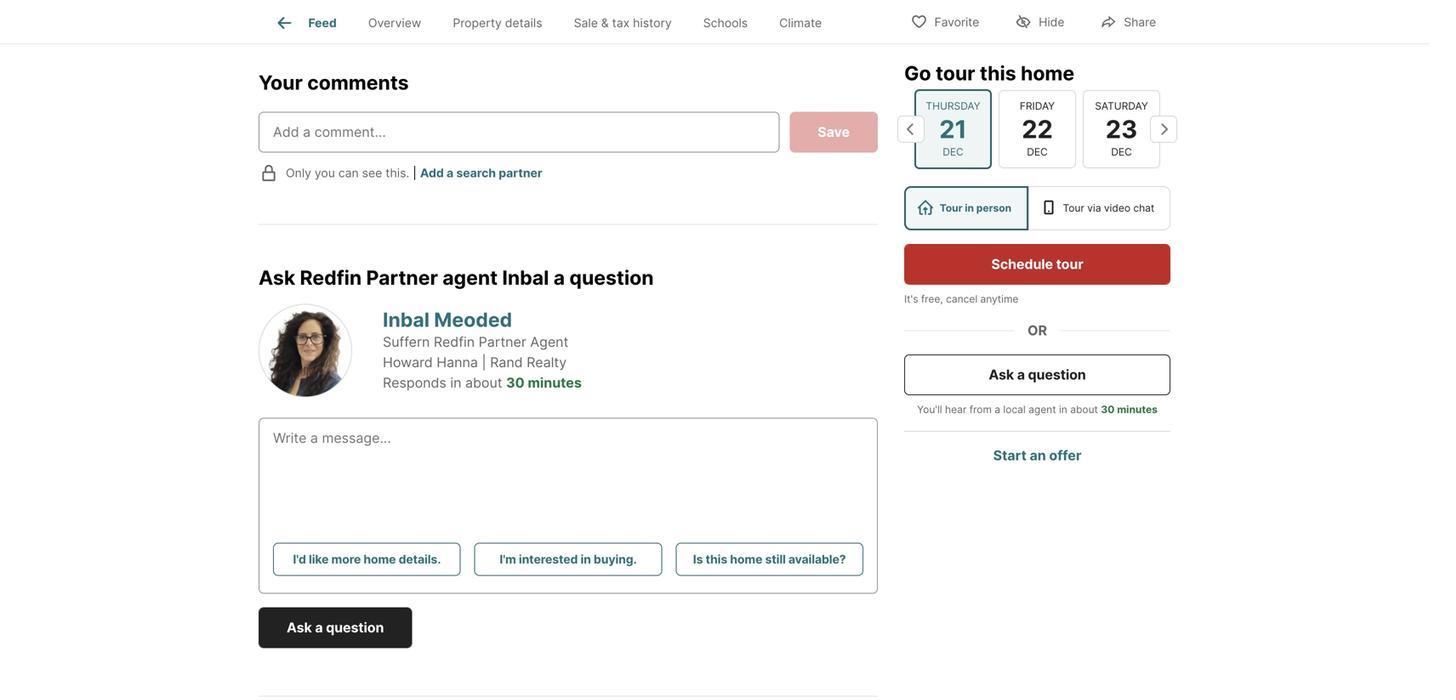 Task type: describe. For each thing, give the bounding box(es) containing it.
tour via video chat option
[[1028, 186, 1170, 231]]

is this home still available? button
[[676, 543, 863, 576]]

can
[[338, 166, 359, 180]]

comments
[[307, 70, 409, 94]]

in up offer
[[1059, 404, 1067, 416]]

schedule tour button
[[904, 244, 1170, 285]]

agent
[[530, 334, 569, 351]]

home for more
[[364, 552, 396, 567]]

dec for 23
[[1111, 146, 1132, 158]]

0 horizontal spatial agent
[[442, 266, 498, 290]]

a right add
[[447, 166, 453, 180]]

i'd
[[293, 552, 306, 567]]

home for this
[[1021, 61, 1074, 85]]

history
[[633, 16, 672, 30]]

30 inside inbal meoded suffern redfin partner agent howard hanna | rand realty responds in about 30 minutes
[[506, 375, 525, 391]]

save button
[[790, 112, 878, 153]]

local
[[1003, 404, 1026, 416]]

you'll
[[917, 404, 942, 416]]

sale & tax history tab
[[558, 3, 687, 43]]

tab list containing feed
[[259, 0, 851, 43]]

person
[[976, 202, 1011, 214]]

your comments
[[259, 70, 409, 94]]

interested
[[519, 552, 578, 567]]

go tour this home
[[904, 61, 1074, 85]]

0 vertical spatial ask
[[259, 266, 295, 290]]

ask for the bottom the ask a question button
[[287, 619, 312, 636]]

realty
[[527, 354, 567, 371]]

partner inside inbal meoded suffern redfin partner agent howard hanna | rand realty responds in about 30 minutes
[[479, 334, 526, 351]]

this.
[[386, 166, 409, 180]]

is this home still available?
[[693, 552, 846, 567]]

23
[[1106, 114, 1137, 144]]

Add a comment... text field
[[273, 122, 765, 142]]

from
[[969, 404, 992, 416]]

thursday 21 dec
[[926, 100, 980, 158]]

tour for tour via video chat
[[1063, 202, 1084, 214]]

ask redfin partner agent inbal a question
[[259, 266, 654, 290]]

only
[[286, 166, 311, 180]]

search
[[456, 166, 496, 180]]

responds
[[383, 375, 446, 391]]

home inside "button"
[[730, 552, 762, 567]]

friday
[[1020, 100, 1055, 112]]

sale
[[574, 16, 598, 30]]

i'd like more home details.
[[293, 552, 441, 567]]

start an offer link
[[993, 447, 1081, 464]]

tax
[[612, 16, 630, 30]]

suffern redfin partner agentinbal meoded image
[[259, 304, 352, 397]]

| inside inbal meoded suffern redfin partner agent howard hanna | rand realty responds in about 30 minutes
[[482, 354, 486, 371]]

&
[[601, 16, 609, 30]]

sale & tax history
[[574, 16, 672, 30]]

a up agent
[[554, 266, 565, 290]]

i'm
[[500, 552, 516, 567]]

like
[[309, 552, 329, 567]]

still
[[765, 552, 786, 567]]

your
[[259, 70, 303, 94]]

schedule tour
[[991, 256, 1083, 273]]

overview
[[368, 16, 421, 30]]

overview tab
[[352, 3, 437, 43]]

| add a search partner
[[413, 166, 542, 180]]

dec for 22
[[1027, 146, 1048, 158]]

redfin inside inbal meoded suffern redfin partner agent howard hanna | rand realty responds in about 30 minutes
[[434, 334, 475, 351]]

1 vertical spatial minutes
[[1117, 404, 1158, 416]]

add a search partner button
[[420, 166, 542, 180]]

hide button
[[1000, 4, 1079, 39]]

1 horizontal spatial agent
[[1028, 404, 1056, 416]]

free,
[[921, 293, 943, 305]]

more
[[331, 552, 361, 567]]

tour via video chat
[[1063, 202, 1155, 214]]

in inside inbal meoded suffern redfin partner agent howard hanna | rand realty responds in about 30 minutes
[[450, 375, 461, 391]]

1 horizontal spatial about
[[1070, 404, 1098, 416]]

cancel
[[946, 293, 978, 305]]

dec for 21
[[943, 146, 964, 158]]

saturday
[[1095, 100, 1148, 112]]

property details
[[453, 16, 542, 30]]

a right from
[[995, 404, 1000, 416]]

hear
[[945, 404, 967, 416]]

0 vertical spatial inbal
[[502, 266, 549, 290]]

22
[[1022, 114, 1053, 144]]

0 vertical spatial ask a question button
[[904, 355, 1170, 396]]

it's free, cancel anytime
[[904, 293, 1019, 305]]

property details tab
[[437, 3, 558, 43]]

anytime
[[980, 293, 1019, 305]]

a up local
[[1017, 367, 1025, 383]]

next image
[[1150, 116, 1177, 143]]

ask a question for the bottom the ask a question button
[[287, 619, 384, 636]]

feed link
[[274, 13, 337, 33]]

you'll hear from a local agent in about 30 minutes
[[917, 404, 1158, 416]]

meoded
[[434, 308, 512, 332]]

about inside inbal meoded suffern redfin partner agent howard hanna | rand realty responds in about 30 minutes
[[465, 375, 502, 391]]

tour for tour in person
[[940, 202, 962, 214]]

chat
[[1133, 202, 1155, 214]]

0 vertical spatial |
[[413, 166, 417, 180]]

save
[[818, 124, 850, 140]]

minutes inside inbal meoded suffern redfin partner agent howard hanna | rand realty responds in about 30 minutes
[[528, 375, 582, 391]]

rand
[[490, 354, 523, 371]]

buying.
[[594, 552, 637, 567]]

schedule
[[991, 256, 1053, 273]]



Task type: locate. For each thing, give the bounding box(es) containing it.
hanna
[[437, 354, 478, 371]]

1 horizontal spatial dec
[[1027, 146, 1048, 158]]

1 vertical spatial redfin
[[434, 334, 475, 351]]

0 horizontal spatial question
[[326, 619, 384, 636]]

climate tab
[[764, 3, 838, 43]]

or
[[1028, 322, 1047, 339]]

you
[[315, 166, 335, 180]]

1 horizontal spatial inbal
[[502, 266, 549, 290]]

go
[[904, 61, 931, 85]]

3 dec from the left
[[1111, 146, 1132, 158]]

ask a question
[[989, 367, 1086, 383], [287, 619, 384, 636]]

1 horizontal spatial question
[[569, 266, 654, 290]]

favorite
[[934, 15, 979, 29]]

1 horizontal spatial tour
[[1056, 256, 1083, 273]]

add
[[420, 166, 444, 180]]

inbal up suffern
[[383, 308, 430, 332]]

in left buying.
[[581, 552, 591, 567]]

tour in person option
[[904, 186, 1028, 231]]

ask down the i'd
[[287, 619, 312, 636]]

dec
[[943, 146, 964, 158], [1027, 146, 1048, 158], [1111, 146, 1132, 158]]

0 horizontal spatial ask a question
[[287, 619, 384, 636]]

1 horizontal spatial ask a question
[[989, 367, 1086, 383]]

tour
[[940, 202, 962, 214], [1063, 202, 1084, 214]]

suffern
[[383, 334, 430, 351]]

i'd like more home details. button
[[273, 543, 461, 576]]

0 vertical spatial redfin
[[300, 266, 362, 290]]

1 vertical spatial ask a question
[[287, 619, 384, 636]]

tour left person
[[940, 202, 962, 214]]

available?
[[788, 552, 846, 567]]

ask
[[259, 266, 295, 290], [989, 367, 1014, 383], [287, 619, 312, 636]]

a
[[447, 166, 453, 180], [554, 266, 565, 290], [1017, 367, 1025, 383], [995, 404, 1000, 416], [315, 619, 323, 636]]

start an offer
[[993, 447, 1081, 464]]

0 vertical spatial ask a question
[[989, 367, 1086, 383]]

1 vertical spatial |
[[482, 354, 486, 371]]

start
[[993, 447, 1027, 464]]

thursday
[[926, 100, 980, 112]]

this inside "button"
[[706, 552, 727, 567]]

partner up "rand"
[[479, 334, 526, 351]]

2 tour from the left
[[1063, 202, 1084, 214]]

1 vertical spatial ask
[[989, 367, 1014, 383]]

home right more at the bottom left
[[364, 552, 396, 567]]

| left add
[[413, 166, 417, 180]]

dec inside friday 22 dec
[[1027, 146, 1048, 158]]

0 horizontal spatial tour
[[940, 202, 962, 214]]

question
[[569, 266, 654, 290], [1028, 367, 1086, 383], [326, 619, 384, 636]]

0 horizontal spatial tour
[[936, 61, 975, 85]]

in down hanna
[[450, 375, 461, 391]]

share
[[1124, 15, 1156, 29]]

tour right schedule
[[1056, 256, 1083, 273]]

ask a question down more at the bottom left
[[287, 619, 384, 636]]

this up thursday
[[980, 61, 1016, 85]]

1 vertical spatial tour
[[1056, 256, 1083, 273]]

howard
[[383, 354, 433, 371]]

list box
[[904, 186, 1170, 231]]

climate
[[779, 16, 822, 30]]

1 vertical spatial question
[[1028, 367, 1086, 383]]

details
[[505, 16, 542, 30]]

details.
[[399, 552, 441, 567]]

2 vertical spatial ask
[[287, 619, 312, 636]]

ask up suffern redfin partner agentinbal meoded image
[[259, 266, 295, 290]]

tour up thursday
[[936, 61, 975, 85]]

1 horizontal spatial tour
[[1063, 202, 1084, 214]]

previous image
[[897, 116, 925, 143]]

i'm interested in buying. button
[[474, 543, 662, 576]]

ask a question button
[[904, 355, 1170, 396], [259, 608, 412, 648]]

0 horizontal spatial about
[[465, 375, 502, 391]]

0 horizontal spatial redfin
[[300, 266, 362, 290]]

0 vertical spatial partner
[[366, 266, 438, 290]]

2 vertical spatial question
[[326, 619, 384, 636]]

1 horizontal spatial this
[[980, 61, 1016, 85]]

1 horizontal spatial redfin
[[434, 334, 475, 351]]

1 horizontal spatial minutes
[[1117, 404, 1158, 416]]

inbal up the meoded
[[502, 266, 549, 290]]

1 dec from the left
[[943, 146, 964, 158]]

1 horizontal spatial home
[[730, 552, 762, 567]]

0 vertical spatial about
[[465, 375, 502, 391]]

home up friday
[[1021, 61, 1074, 85]]

2 horizontal spatial question
[[1028, 367, 1086, 383]]

tour for go
[[936, 61, 975, 85]]

in inside button
[[581, 552, 591, 567]]

1 vertical spatial 30
[[1101, 404, 1115, 416]]

about down "rand"
[[465, 375, 502, 391]]

dec inside saturday 23 dec
[[1111, 146, 1132, 158]]

schools
[[703, 16, 748, 30]]

0 vertical spatial agent
[[442, 266, 498, 290]]

tour inside button
[[1056, 256, 1083, 273]]

question for the bottom the ask a question button
[[326, 619, 384, 636]]

0 horizontal spatial 30
[[506, 375, 525, 391]]

1 vertical spatial partner
[[479, 334, 526, 351]]

1 horizontal spatial partner
[[479, 334, 526, 351]]

tour in person
[[940, 202, 1011, 214]]

inbal meoded suffern redfin partner agent howard hanna | rand realty responds in about 30 minutes
[[383, 308, 582, 391]]

only you can see this.
[[286, 166, 409, 180]]

redfin up hanna
[[434, 334, 475, 351]]

0 horizontal spatial inbal
[[383, 308, 430, 332]]

dec down the 23
[[1111, 146, 1132, 158]]

tour left via
[[1063, 202, 1084, 214]]

video
[[1104, 202, 1130, 214]]

0 horizontal spatial |
[[413, 166, 417, 180]]

0 vertical spatial minutes
[[528, 375, 582, 391]]

agent up the meoded
[[442, 266, 498, 290]]

ask a question button up you'll hear from a local agent in about 30 minutes
[[904, 355, 1170, 396]]

favorite button
[[896, 4, 994, 39]]

0 horizontal spatial this
[[706, 552, 727, 567]]

agent right local
[[1028, 404, 1056, 416]]

0 vertical spatial tour
[[936, 61, 975, 85]]

1 vertical spatial ask a question button
[[259, 608, 412, 648]]

1 horizontal spatial |
[[482, 354, 486, 371]]

see
[[362, 166, 382, 180]]

i'm interested in buying.
[[500, 552, 637, 567]]

property
[[453, 16, 502, 30]]

offer
[[1049, 447, 1081, 464]]

in
[[965, 202, 974, 214], [450, 375, 461, 391], [1059, 404, 1067, 416], [581, 552, 591, 567]]

0 vertical spatial this
[[980, 61, 1016, 85]]

| left "rand"
[[482, 354, 486, 371]]

redfin up suffern redfin partner agentinbal meoded image
[[300, 266, 362, 290]]

None button
[[914, 89, 992, 169], [999, 90, 1076, 168], [1083, 90, 1160, 168], [914, 89, 992, 169], [999, 90, 1076, 168], [1083, 90, 1160, 168]]

ask a question button down more at the bottom left
[[259, 608, 412, 648]]

ask for the ask a question button to the top
[[989, 367, 1014, 383]]

saturday 23 dec
[[1095, 100, 1148, 158]]

tour
[[936, 61, 975, 85], [1056, 256, 1083, 273]]

1 vertical spatial about
[[1070, 404, 1098, 416]]

1 vertical spatial this
[[706, 552, 727, 567]]

dec down 22
[[1027, 146, 1048, 158]]

1 horizontal spatial ask a question button
[[904, 355, 1170, 396]]

Write a message... text field
[[273, 428, 863, 489]]

inbal
[[502, 266, 549, 290], [383, 308, 430, 332]]

an
[[1030, 447, 1046, 464]]

30
[[506, 375, 525, 391], [1101, 404, 1115, 416]]

tour for schedule
[[1056, 256, 1083, 273]]

1 tour from the left
[[940, 202, 962, 214]]

|
[[413, 166, 417, 180], [482, 354, 486, 371]]

partner up inbal meoded link
[[366, 266, 438, 290]]

2 dec from the left
[[1027, 146, 1048, 158]]

ask a question for the ask a question button to the top
[[989, 367, 1086, 383]]

0 vertical spatial 30
[[506, 375, 525, 391]]

feed
[[308, 16, 337, 30]]

0 horizontal spatial partner
[[366, 266, 438, 290]]

ask up local
[[989, 367, 1014, 383]]

it's
[[904, 293, 918, 305]]

home left still
[[730, 552, 762, 567]]

0 vertical spatial question
[[569, 266, 654, 290]]

partner
[[499, 166, 542, 180]]

schools tab
[[687, 3, 764, 43]]

a down like
[[315, 619, 323, 636]]

0 horizontal spatial ask a question button
[[259, 608, 412, 648]]

ask a question up you'll hear from a local agent in about 30 minutes
[[989, 367, 1086, 383]]

about
[[465, 375, 502, 391], [1070, 404, 1098, 416]]

this
[[980, 61, 1016, 85], [706, 552, 727, 567]]

1 vertical spatial inbal
[[383, 308, 430, 332]]

friday 22 dec
[[1020, 100, 1055, 158]]

21
[[939, 114, 967, 144]]

dec inside the thursday 21 dec
[[943, 146, 964, 158]]

this right is
[[706, 552, 727, 567]]

inbal inside inbal meoded suffern redfin partner agent howard hanna | rand realty responds in about 30 minutes
[[383, 308, 430, 332]]

share button
[[1086, 4, 1170, 39]]

partner
[[366, 266, 438, 290], [479, 334, 526, 351]]

list box containing tour in person
[[904, 186, 1170, 231]]

minutes
[[528, 375, 582, 391], [1117, 404, 1158, 416]]

home
[[1021, 61, 1074, 85], [364, 552, 396, 567], [730, 552, 762, 567]]

in left person
[[965, 202, 974, 214]]

home inside button
[[364, 552, 396, 567]]

agent
[[442, 266, 498, 290], [1028, 404, 1056, 416]]

tab list
[[259, 0, 851, 43]]

0 horizontal spatial minutes
[[528, 375, 582, 391]]

1 horizontal spatial 30
[[1101, 404, 1115, 416]]

in inside option
[[965, 202, 974, 214]]

0 horizontal spatial home
[[364, 552, 396, 567]]

inbal meoded link
[[383, 308, 512, 332]]

via
[[1087, 202, 1101, 214]]

about up offer
[[1070, 404, 1098, 416]]

0 horizontal spatial dec
[[943, 146, 964, 158]]

question for the ask a question button to the top
[[1028, 367, 1086, 383]]

1 vertical spatial agent
[[1028, 404, 1056, 416]]

dec down 21
[[943, 146, 964, 158]]

is
[[693, 552, 703, 567]]

hide
[[1039, 15, 1064, 29]]

2 horizontal spatial home
[[1021, 61, 1074, 85]]

2 horizontal spatial dec
[[1111, 146, 1132, 158]]



Task type: vqa. For each thing, say whether or not it's contained in the screenshot.
bottom tour
yes



